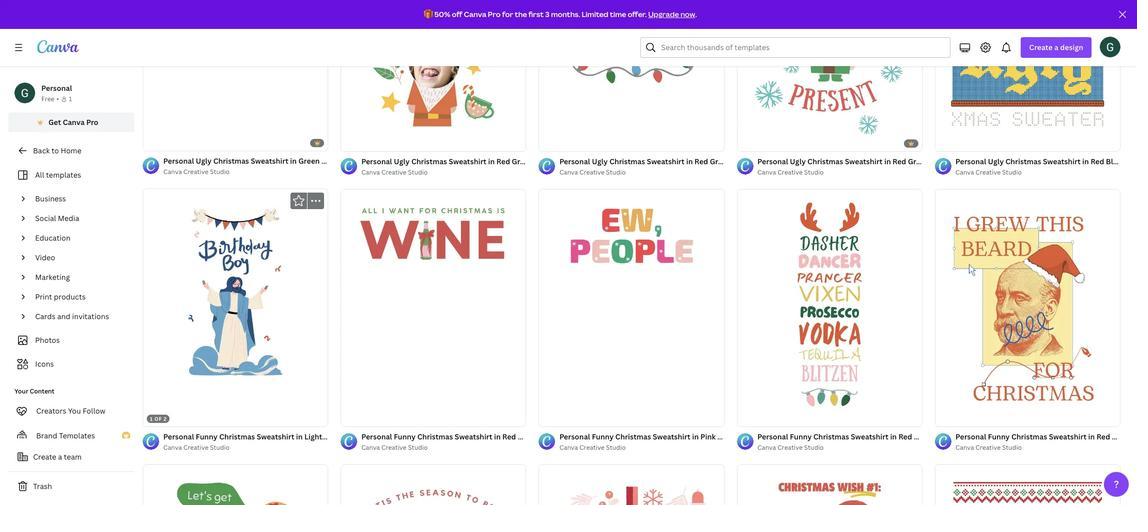 Task type: locate. For each thing, give the bounding box(es) containing it.
creators you follow link
[[8, 401, 134, 422]]

blue inside personal funny christmas sweatshirt in light blue style canva creative studio
[[324, 432, 340, 442]]

create a team button
[[8, 447, 134, 468]]

personal ugly christmas sweatshirt in red green light blue style link
[[758, 156, 987, 167]]

create left the design
[[1030, 42, 1053, 52]]

0 horizontal spatial personal funny christmas sweatshirt in red green style image
[[341, 189, 527, 427]]

funny inside personal funny christmas sweatshirt in red green style canva creative studio
[[394, 432, 416, 442]]

yellow for personal ugly christmas sweatshirt in red green yellow style link corresponding to 2nd personal ugly christmas sweatshirt in red green yellow style image from the left's canva creative studio link
[[733, 156, 756, 166]]

5 ugly from the left
[[988, 156, 1004, 166]]

3 ugly from the left
[[592, 156, 608, 166]]

1 vertical spatial light
[[305, 432, 322, 442]]

in inside personal ugly christmas sweatshirt in red green light blue style canva creative studio
[[885, 156, 891, 166]]

marketing link
[[31, 268, 128, 288]]

yellow inside personal ugly christmas sweatshirt in green red yellow style canva creative studio
[[337, 156, 360, 166]]

a
[[1055, 42, 1059, 52], [58, 452, 62, 462]]

personal inside the personal ugly christmas sweatshirt in red blue gree canva creative studio
[[956, 156, 987, 166]]

1 vertical spatial a
[[58, 452, 62, 462]]

2
[[164, 416, 167, 423]]

yellow for personal ugly christmas sweatshirt in red green yellow style link for first personal ugly christmas sweatshirt in red green yellow style image canva creative studio link
[[535, 156, 558, 166]]

create inside button
[[33, 452, 56, 462]]

in inside 'personal funny christmas sweatshirt in red yellow s canva creative studio'
[[1089, 432, 1095, 442]]

personal funny christmas sweatshirt in red green yellow style image
[[737, 189, 923, 427]]

christmas for personal ugly christmas sweatshirt in red green light blue style link
[[808, 156, 844, 166]]

canva creative studio link for personal ugly christmas sweatshirt in red green light blue style link
[[758, 167, 923, 178]]

0 horizontal spatial personal ugly christmas sweatshirt in red green yellow style image
[[341, 0, 527, 151]]

1 personal ugly christmas sweatshirt in red green yellow style link from the left
[[362, 156, 578, 167]]

personal ugly christmas sweatshirt in red green yellow style canva creative studio for personal ugly christmas sweatshirt in red green yellow style link corresponding to 2nd personal ugly christmas sweatshirt in red green yellow style image from the left's canva creative studio link
[[560, 156, 776, 177]]

1 for 1
[[69, 95, 72, 103]]

products
[[54, 292, 86, 302]]

ugly for personal ugly christmas sweatshirt in red green light blue style link
[[790, 156, 806, 166]]

canva creative studio link for personal ugly christmas sweatshirt in red green yellow style link for first personal ugly christmas sweatshirt in red green yellow style image
[[362, 167, 527, 178]]

personal ugly christmas sweatshirt in red green yellow style link
[[362, 156, 578, 167], [560, 156, 776, 167]]

1 personal ugly christmas sweatshirt in red green yellow style canva creative studio from the left
[[362, 156, 578, 177]]

education
[[35, 233, 70, 243]]

2 personal ugly christmas sweatshirt in red green yellow style link from the left
[[560, 156, 776, 167]]

video link
[[31, 248, 128, 268]]

personal ugly christmas sweatshirt in red blue green style image
[[935, 0, 1121, 151]]

sweatshirt inside personal funny christmas sweatshirt in red green yellow style canva creative studio
[[851, 432, 889, 442]]

sweatshirt inside personal ugly christmas sweatshirt in red green light blue style canva creative studio
[[845, 156, 883, 166]]

personal funny christmas sweatshirt in red green yellow style canva creative studio
[[758, 432, 980, 453]]

0 horizontal spatial blue
[[324, 432, 340, 442]]

ugly for personal ugly christmas sweatshirt in red green yellow style link for first personal ugly christmas sweatshirt in red green yellow style image
[[394, 156, 410, 166]]

0 vertical spatial pro
[[488, 9, 501, 19]]

2 personal ugly christmas sweatshirt in red green yellow style image from the left
[[539, 0, 725, 151]]

style
[[362, 156, 380, 166], [560, 156, 578, 166], [758, 156, 776, 166], [969, 156, 987, 166], [342, 432, 360, 442], [541, 432, 559, 442], [756, 432, 774, 442], [962, 432, 980, 442]]

None search field
[[641, 37, 951, 58]]

ugly inside personal ugly christmas sweatshirt in green red yellow style canva creative studio
[[196, 156, 212, 166]]

personal for personal funny christmas sweatshirt in red yellow s link
[[956, 432, 987, 442]]

blue inside the personal ugly christmas sweatshirt in red blue gree canva creative studio
[[1106, 156, 1122, 166]]

green
[[299, 156, 320, 166], [512, 156, 533, 166], [710, 156, 732, 166], [908, 156, 930, 166], [518, 432, 539, 442], [733, 432, 754, 442], [914, 432, 936, 442]]

canva inside get canva pro 'button'
[[63, 117, 85, 127]]

red for personal ugly christmas sweatshirt in red green yellow style link for first personal ugly christmas sweatshirt in red green yellow style image
[[497, 156, 510, 166]]

create for create a design
[[1030, 42, 1053, 52]]

personal for personal funny christmas sweatshirt in red green yellow style link
[[758, 432, 789, 442]]

christmas for personal ugly christmas sweatshirt in red green yellow style link for first personal ugly christmas sweatshirt in red green yellow style image
[[412, 156, 447, 166]]

canva inside personal funny christmas sweatshirt in red green style canva creative studio
[[362, 444, 380, 453]]

limited
[[582, 9, 609, 19]]

personal inside personal funny christmas sweatshirt in light blue style canva creative studio
[[163, 432, 194, 442]]

personal ugly christmas sweatshirt in red blue gree link
[[956, 156, 1138, 167]]

follow
[[83, 406, 106, 416]]

sweatshirt inside personal ugly christmas sweatshirt in green red yellow style canva creative studio
[[251, 156, 289, 166]]

red inside personal funny christmas sweatshirt in red green yellow style canva creative studio
[[899, 432, 913, 442]]

ugly for personal ugly christmas sweatshirt in red green yellow style link corresponding to 2nd personal ugly christmas sweatshirt in red green yellow style image from the left
[[592, 156, 608, 166]]

create down brand
[[33, 452, 56, 462]]

0 vertical spatial 1
[[69, 95, 72, 103]]

personal
[[41, 83, 72, 93], [163, 156, 194, 166], [362, 156, 392, 166], [560, 156, 590, 166], [758, 156, 789, 166], [956, 156, 987, 166], [163, 432, 194, 442], [362, 432, 392, 442], [560, 432, 590, 442], [758, 432, 789, 442], [956, 432, 987, 442]]

in inside personal ugly christmas sweatshirt in green red yellow style canva creative studio
[[290, 156, 297, 166]]

green inside personal funny christmas sweatshirt in red green yellow style canva creative studio
[[914, 432, 936, 442]]

1 personal ugly christmas sweatshirt in red green yellow style image from the left
[[341, 0, 527, 151]]

personal ugly christmas sweatshirt in red green light blue style image
[[737, 0, 923, 151]]

pro
[[488, 9, 501, 19], [86, 117, 98, 127]]

personal inside personal funny christmas sweatshirt in pink red green style canva creative studio
[[560, 432, 590, 442]]

red inside personal ugly christmas sweatshirt in red green light blue style canva creative studio
[[893, 156, 907, 166]]

sweatshirt inside personal funny christmas sweatshirt in pink red green style canva creative studio
[[653, 432, 691, 442]]

canva creative studio link for personal ugly christmas sweatshirt in green red yellow style link
[[163, 167, 328, 178]]

2 ugly from the left
[[394, 156, 410, 166]]

1 vertical spatial 1
[[150, 416, 153, 423]]

personal funny christmas sweatshirt in tan green red style image
[[341, 465, 527, 506]]

pro left for
[[488, 9, 501, 19]]

christmas for personal ugly christmas sweatshirt in green red yellow style link
[[213, 156, 249, 166]]

ugly for personal ugly christmas sweatshirt in red blue gree link
[[988, 156, 1004, 166]]

1 horizontal spatial personal ugly christmas sweatshirt in red green yellow style image
[[539, 0, 725, 151]]

red for personal funny christmas sweatshirt in red green yellow style link
[[899, 432, 913, 442]]

studio
[[210, 168, 230, 177], [408, 168, 428, 177], [606, 168, 626, 177], [804, 168, 824, 177], [1003, 168, 1022, 177], [210, 444, 230, 452], [408, 444, 428, 453], [606, 444, 626, 453], [804, 444, 824, 453], [1003, 444, 1022, 453]]

personal funny christmas sweatshirt in red yellow style image
[[935, 189, 1121, 427]]

creative inside 'personal funny christmas sweatshirt in red yellow s canva creative studio'
[[976, 444, 1001, 453]]

a inside button
[[58, 452, 62, 462]]

1 horizontal spatial create
[[1030, 42, 1053, 52]]

0 horizontal spatial 1
[[69, 95, 72, 103]]

1 inside 'link'
[[150, 416, 153, 423]]

personal ugly christmas sweatshirt in red green yellow style image
[[341, 0, 527, 151], [539, 0, 725, 151]]

creative inside personal ugly christmas sweatshirt in green red yellow style canva creative studio
[[183, 168, 209, 177]]

1 vertical spatial create
[[33, 452, 56, 462]]

social
[[35, 214, 56, 223]]

christmas inside personal funny christmas sweatshirt in red green style canva creative studio
[[417, 432, 453, 442]]

green for personal ugly christmas sweatshirt in red green yellow style link corresponding to 2nd personal ugly christmas sweatshirt in red green yellow style image from the left
[[710, 156, 732, 166]]

education link
[[31, 229, 128, 248]]

0 vertical spatial a
[[1055, 42, 1059, 52]]

funny for personal funny christmas sweatshirt in pink red green style
[[592, 432, 614, 442]]

free
[[41, 95, 54, 103]]

🎁 50% off canva pro for the first 3 months. limited time offer. upgrade now .
[[424, 9, 697, 19]]

a left team
[[58, 452, 62, 462]]

light
[[931, 156, 949, 166], [305, 432, 322, 442]]

ugly inside personal ugly christmas sweatshirt in red green light blue style canva creative studio
[[790, 156, 806, 166]]

funny inside 'personal funny christmas sweatshirt in red yellow s canva creative studio'
[[988, 432, 1010, 442]]

funny inside personal funny christmas sweatshirt in light blue style canva creative studio
[[196, 432, 218, 442]]

personal for personal ugly christmas sweatshirt in red green yellow style link for first personal ugly christmas sweatshirt in red green yellow style image
[[362, 156, 392, 166]]

sweatshirt inside 'personal funny christmas sweatshirt in red yellow s canva creative studio'
[[1049, 432, 1087, 442]]

red for personal ugly christmas sweatshirt in red blue gree link
[[1091, 156, 1105, 166]]

1 horizontal spatial pro
[[488, 9, 501, 19]]

trash
[[33, 482, 52, 492]]

christmas
[[213, 156, 249, 166], [412, 156, 447, 166], [610, 156, 645, 166], [808, 156, 844, 166], [1006, 156, 1042, 166], [219, 432, 255, 442], [417, 432, 453, 442], [616, 432, 651, 442], [814, 432, 850, 442], [1012, 432, 1048, 442]]

green inside personal ugly christmas sweatshirt in green red yellow style canva creative studio
[[299, 156, 320, 166]]

0 vertical spatial light
[[931, 156, 949, 166]]

1 vertical spatial personal funny christmas sweatshirt in red green style image
[[935, 465, 1121, 506]]

4 ugly from the left
[[790, 156, 806, 166]]

christmas for personal funny christmas sweatshirt in red green yellow style link
[[814, 432, 850, 442]]

studio inside personal ugly christmas sweatshirt in green red yellow style canva creative studio
[[210, 168, 230, 177]]

1 left of
[[150, 416, 153, 423]]

red inside the personal ugly christmas sweatshirt in red blue gree canva creative studio
[[1091, 156, 1105, 166]]

personal funny christmas sweatshirt in pink red green style link
[[560, 432, 774, 443]]

1
[[69, 95, 72, 103], [150, 416, 153, 423]]

green inside personal ugly christmas sweatshirt in red green light blue style canva creative studio
[[908, 156, 930, 166]]

red
[[322, 156, 335, 166], [497, 156, 510, 166], [695, 156, 708, 166], [893, 156, 907, 166], [1091, 156, 1105, 166], [503, 432, 516, 442], [718, 432, 731, 442], [899, 432, 913, 442], [1097, 432, 1111, 442]]

christmas inside personal funny christmas sweatshirt in pink red green style canva creative studio
[[616, 432, 651, 442]]

sweatshirt inside personal funny christmas sweatshirt in light blue style canva creative studio
[[257, 432, 294, 442]]

get canva pro
[[48, 117, 98, 127]]

christmas inside 'personal funny christmas sweatshirt in red yellow s canva creative studio'
[[1012, 432, 1048, 442]]

canva inside personal funny christmas sweatshirt in pink red green style canva creative studio
[[560, 444, 578, 453]]

funny inside personal funny christmas sweatshirt in pink red green style canva creative studio
[[592, 432, 614, 442]]

christmas inside personal funny christmas sweatshirt in red green yellow style canva creative studio
[[814, 432, 850, 442]]

red for personal funny christmas sweatshirt in red yellow s link
[[1097, 432, 1111, 442]]

personal ugly christmas sweatshirt in red green yellow style link for first personal ugly christmas sweatshirt in red green yellow style image
[[362, 156, 578, 167]]

funny inside personal funny christmas sweatshirt in red green yellow style canva creative studio
[[790, 432, 812, 442]]

ugly inside the personal ugly christmas sweatshirt in red blue gree canva creative studio
[[988, 156, 1004, 166]]

funny for personal funny christmas sweatshirt in light blue style
[[196, 432, 218, 442]]

sweatshirt for personal funny christmas sweatshirt in red green yellow style link
[[851, 432, 889, 442]]

photos
[[35, 336, 60, 345]]

video
[[35, 253, 55, 263]]

print products
[[35, 292, 86, 302]]

1 horizontal spatial light
[[931, 156, 949, 166]]

studio inside personal funny christmas sweatshirt in red green yellow style canva creative studio
[[804, 444, 824, 453]]

blue for personal ugly christmas sweatshirt in red blue gree
[[1106, 156, 1122, 166]]

green for personal funny christmas sweatshirt in red green yellow style link
[[914, 432, 936, 442]]

sweatshirt for personal ugly christmas sweatshirt in green red yellow style link
[[251, 156, 289, 166]]

0 horizontal spatial pro
[[86, 117, 98, 127]]

canva
[[464, 9, 487, 19], [63, 117, 85, 127], [163, 168, 182, 177], [362, 168, 380, 177], [560, 168, 578, 177], [758, 168, 776, 177], [956, 168, 975, 177], [163, 444, 182, 452], [362, 444, 380, 453], [560, 444, 578, 453], [758, 444, 776, 453], [956, 444, 975, 453]]

christmas for personal funny christmas sweatshirt in red green style link
[[417, 432, 453, 442]]

sweatshirt inside the personal ugly christmas sweatshirt in red blue gree canva creative studio
[[1043, 156, 1081, 166]]

personal funny christmas sweatshirt in red yellow s canva creative studio
[[956, 432, 1138, 453]]

personal inside personal ugly christmas sweatshirt in green red yellow style canva creative studio
[[163, 156, 194, 166]]

christmas inside personal ugly christmas sweatshirt in red green light blue style canva creative studio
[[808, 156, 844, 166]]

in for personal funny christmas sweatshirt in red yellow s link
[[1089, 432, 1095, 442]]

a for design
[[1055, 42, 1059, 52]]

in for personal funny christmas sweatshirt in red green style link
[[494, 432, 501, 442]]

personal inside personal funny christmas sweatshirt in red green yellow style canva creative studio
[[758, 432, 789, 442]]

green inside personal funny christmas sweatshirt in red green style canva creative studio
[[518, 432, 539, 442]]

your
[[14, 387, 28, 396]]

red inside 'personal funny christmas sweatshirt in red yellow s canva creative studio'
[[1097, 432, 1111, 442]]

canva inside 'personal funny christmas sweatshirt in red yellow s canva creative studio'
[[956, 444, 975, 453]]

creative inside personal funny christmas sweatshirt in red green yellow style canva creative studio
[[778, 444, 803, 453]]

sweatshirt inside personal funny christmas sweatshirt in red green style canva creative studio
[[455, 432, 493, 442]]

1 right •
[[69, 95, 72, 103]]

personal funny christmas sweatshirt in red green style image
[[341, 189, 527, 427], [935, 465, 1121, 506]]

a left the design
[[1055, 42, 1059, 52]]

ugly
[[196, 156, 212, 166], [394, 156, 410, 166], [592, 156, 608, 166], [790, 156, 806, 166], [988, 156, 1004, 166]]

a inside dropdown button
[[1055, 42, 1059, 52]]

red inside personal funny christmas sweatshirt in red green style canva creative studio
[[503, 432, 516, 442]]

style inside personal funny christmas sweatshirt in red green style canva creative studio
[[541, 432, 559, 442]]

in for personal ugly christmas sweatshirt in red green light blue style link
[[885, 156, 891, 166]]

personal inside personal funny christmas sweatshirt in red green style canva creative studio
[[362, 432, 392, 442]]

sweatshirt
[[251, 156, 289, 166], [449, 156, 487, 166], [647, 156, 685, 166], [845, 156, 883, 166], [1043, 156, 1081, 166], [257, 432, 294, 442], [455, 432, 493, 442], [653, 432, 691, 442], [851, 432, 889, 442], [1049, 432, 1087, 442]]

create inside dropdown button
[[1030, 42, 1053, 52]]

1 ugly from the left
[[196, 156, 212, 166]]

funny for personal funny christmas sweatshirt in red green style
[[394, 432, 416, 442]]

s
[[1137, 432, 1138, 442]]

personal ugly christmas sweatshirt in green red yellow style link
[[163, 156, 380, 167]]

0 vertical spatial create
[[1030, 42, 1053, 52]]

christmas inside the personal ugly christmas sweatshirt in red blue gree canva creative studio
[[1006, 156, 1042, 166]]

in inside personal funny christmas sweatshirt in light blue style canva creative studio
[[296, 432, 303, 442]]

trash link
[[8, 477, 134, 497]]

in inside the personal ugly christmas sweatshirt in red blue gree canva creative studio
[[1083, 156, 1089, 166]]

months.
[[551, 9, 580, 19]]

ugly for personal ugly christmas sweatshirt in green red yellow style link
[[196, 156, 212, 166]]

sweatshirt for personal ugly christmas sweatshirt in red green light blue style link
[[845, 156, 883, 166]]

create for create a team
[[33, 452, 56, 462]]

0 horizontal spatial create
[[33, 452, 56, 462]]

home
[[61, 146, 81, 156]]

creative
[[183, 168, 209, 177], [382, 168, 407, 177], [580, 168, 605, 177], [778, 168, 803, 177], [976, 168, 1001, 177], [183, 444, 209, 452], [382, 444, 407, 453], [580, 444, 605, 453], [778, 444, 803, 453], [976, 444, 1001, 453]]

in inside personal funny christmas sweatshirt in red green yellow style canva creative studio
[[891, 432, 897, 442]]

upgrade
[[649, 9, 679, 19]]

yellow for canva creative studio link associated with personal funny christmas sweatshirt in red green yellow style link
[[937, 432, 960, 442]]

2 horizontal spatial blue
[[1106, 156, 1122, 166]]

personal for personal ugly christmas sweatshirt in red green light blue style link
[[758, 156, 789, 166]]

canva inside personal funny christmas sweatshirt in light blue style canva creative studio
[[163, 444, 182, 452]]

funny
[[196, 432, 218, 442], [394, 432, 416, 442], [592, 432, 614, 442], [790, 432, 812, 442], [988, 432, 1010, 442]]

1 horizontal spatial 1
[[150, 416, 153, 423]]

personal ugly christmas sweatshirt in red green yellow style canva creative studio
[[362, 156, 578, 177], [560, 156, 776, 177]]

1 horizontal spatial a
[[1055, 42, 1059, 52]]

style inside personal funny christmas sweatshirt in light blue style canva creative studio
[[342, 432, 360, 442]]

in for personal funny christmas sweatshirt in red green yellow style link
[[891, 432, 897, 442]]

pro up back to home link
[[86, 117, 98, 127]]

1 for 1 of 2
[[150, 416, 153, 423]]

2 personal ugly christmas sweatshirt in red green yellow style canva creative studio from the left
[[560, 156, 776, 177]]

in inside personal funny christmas sweatshirt in red green style canva creative studio
[[494, 432, 501, 442]]

1 vertical spatial pro
[[86, 117, 98, 127]]

personal funny christmas sweatshirt in red yellow s link
[[956, 432, 1138, 443]]

personal inside 'personal funny christmas sweatshirt in red yellow s canva creative studio'
[[956, 432, 987, 442]]

personal ugly christmas sweatshirt in green red yellow style canva creative studio
[[163, 156, 380, 177]]

canva creative studio link for personal ugly christmas sweatshirt in red blue gree link
[[956, 167, 1121, 178]]

yellow inside personal funny christmas sweatshirt in red green yellow style canva creative studio
[[937, 432, 960, 442]]

christmas inside personal funny christmas sweatshirt in light blue style canva creative studio
[[219, 432, 255, 442]]

0 horizontal spatial a
[[58, 452, 62, 462]]

personal inside personal ugly christmas sweatshirt in red green light blue style canva creative studio
[[758, 156, 789, 166]]

brand
[[36, 431, 57, 441]]

1 horizontal spatial blue
[[951, 156, 967, 166]]

green inside personal funny christmas sweatshirt in pink red green style canva creative studio
[[733, 432, 754, 442]]

christmas inside personal ugly christmas sweatshirt in green red yellow style canva creative studio
[[213, 156, 249, 166]]

get canva pro button
[[8, 113, 134, 132]]

0 vertical spatial personal funny christmas sweatshirt in red green style image
[[341, 189, 527, 427]]

red for personal funny christmas sweatshirt in red green style link
[[503, 432, 516, 442]]

light inside personal funny christmas sweatshirt in light blue style canva creative studio
[[305, 432, 322, 442]]

0 horizontal spatial light
[[305, 432, 322, 442]]

in inside personal funny christmas sweatshirt in pink red green style canva creative studio
[[692, 432, 699, 442]]

canva creative studio link
[[163, 167, 328, 178], [362, 167, 527, 178], [560, 167, 725, 178], [758, 167, 923, 178], [956, 167, 1121, 178], [163, 443, 328, 453], [362, 443, 527, 454], [560, 443, 725, 454], [758, 443, 923, 454], [956, 443, 1121, 454]]

christmas for personal ugly christmas sweatshirt in red green yellow style link corresponding to 2nd personal ugly christmas sweatshirt in red green yellow style image from the left
[[610, 156, 645, 166]]



Task type: describe. For each thing, give the bounding box(es) containing it.
brand templates link
[[8, 426, 134, 447]]

creative inside personal funny christmas sweatshirt in light blue style canva creative studio
[[183, 444, 209, 452]]

3
[[545, 9, 550, 19]]

print
[[35, 292, 52, 302]]

content
[[30, 387, 54, 396]]

green for personal ugly christmas sweatshirt in red green yellow style link for first personal ugly christmas sweatshirt in red green yellow style image
[[512, 156, 533, 166]]

personal ugly christmas sweatshirt in green red yellow style image
[[143, 0, 328, 151]]

create a team
[[33, 452, 82, 462]]

marketing
[[35, 273, 70, 282]]

christmas for personal funny christmas sweatshirt in pink red green style link at bottom
[[616, 432, 651, 442]]

1 of 2 link
[[143, 189, 328, 428]]

now
[[681, 9, 696, 19]]

creative inside the personal ugly christmas sweatshirt in red blue gree canva creative studio
[[976, 168, 1001, 177]]

get
[[48, 117, 61, 127]]

creative inside personal funny christmas sweatshirt in pink red green style canva creative studio
[[580, 444, 605, 453]]

style inside personal funny christmas sweatshirt in pink red green style canva creative studio
[[756, 432, 774, 442]]

sweatshirt for personal funny christmas sweatshirt in pink red green style link at bottom
[[653, 432, 691, 442]]

personal funny christmas sweatshirt in red light pink style image
[[539, 465, 725, 506]]

personal for personal funny christmas sweatshirt in red green style link
[[362, 432, 392, 442]]

create a design button
[[1021, 37, 1092, 58]]

canva creative studio link for personal funny christmas sweatshirt in red green yellow style link
[[758, 443, 923, 454]]

personal funny christmas sweatshirt in red yellow green style image
[[737, 465, 923, 506]]

studio inside 'personal funny christmas sweatshirt in red yellow s canva creative studio'
[[1003, 444, 1022, 453]]

all templates link
[[14, 165, 128, 185]]

studio inside personal funny christmas sweatshirt in pink red green style canva creative studio
[[606, 444, 626, 453]]

design
[[1061, 42, 1084, 52]]

canva creative studio link for personal ugly christmas sweatshirt in red green yellow style link corresponding to 2nd personal ugly christmas sweatshirt in red green yellow style image from the left
[[560, 167, 725, 178]]

creators
[[36, 406, 66, 416]]

sweatshirt for personal funny christmas sweatshirt in red green style link
[[455, 432, 493, 442]]

personal funny christmas sweatshirt in red green style canva creative studio
[[362, 432, 559, 453]]

personal funny christmas sweatshirt in orange red green style image
[[143, 465, 328, 506]]

for
[[502, 9, 514, 19]]

funny for personal funny christmas sweatshirt in red green yellow style
[[790, 432, 812, 442]]

pink
[[701, 432, 716, 442]]

sweatshirt for personal funny christmas sweatshirt in light blue style link
[[257, 432, 294, 442]]

•
[[56, 95, 59, 103]]

in for personal funny christmas sweatshirt in pink red green style link at bottom
[[692, 432, 699, 442]]

personal funny christmas sweatshirt in red green yellow style link
[[758, 432, 980, 443]]

personal for personal funny christmas sweatshirt in pink red green style link at bottom
[[560, 432, 590, 442]]

.
[[696, 9, 697, 19]]

cards
[[35, 312, 55, 322]]

canva creative studio link for personal funny christmas sweatshirt in red yellow s link
[[956, 443, 1121, 454]]

creative inside personal funny christmas sweatshirt in red green style canva creative studio
[[382, 444, 407, 453]]

social media link
[[31, 209, 128, 229]]

gree
[[1124, 156, 1138, 166]]

canva creative studio link for personal funny christmas sweatshirt in red green style link
[[362, 443, 527, 454]]

greg robinson image
[[1100, 37, 1121, 57]]

the
[[515, 9, 527, 19]]

of
[[155, 416, 162, 423]]

all
[[35, 170, 44, 180]]

and
[[57, 312, 70, 322]]

style inside personal funny christmas sweatshirt in red green yellow style canva creative studio
[[962, 432, 980, 442]]

50%
[[435, 9, 451, 19]]

canva inside the personal ugly christmas sweatshirt in red blue gree canva creative studio
[[956, 168, 975, 177]]

red inside personal ugly christmas sweatshirt in green red yellow style canva creative studio
[[322, 156, 335, 166]]

red for personal ugly christmas sweatshirt in red green yellow style link corresponding to 2nd personal ugly christmas sweatshirt in red green yellow style image from the left
[[695, 156, 708, 166]]

icons link
[[14, 355, 128, 374]]

personal for personal ugly christmas sweatshirt in red green yellow style link corresponding to 2nd personal ugly christmas sweatshirt in red green yellow style image from the left
[[560, 156, 590, 166]]

first
[[529, 9, 544, 19]]

create a design
[[1030, 42, 1084, 52]]

canva inside personal funny christmas sweatshirt in red green yellow style canva creative studio
[[758, 444, 776, 453]]

red inside personal funny christmas sweatshirt in pink red green style canva creative studio
[[718, 432, 731, 442]]

canva inside personal ugly christmas sweatshirt in red green light blue style canva creative studio
[[758, 168, 776, 177]]

personal for personal ugly christmas sweatshirt in red blue gree link
[[956, 156, 987, 166]]

canva creative studio link for personal funny christmas sweatshirt in pink red green style link at bottom
[[560, 443, 725, 454]]

personal funny christmas sweatshirt in pink red green style canva creative studio
[[560, 432, 774, 453]]

templates
[[59, 431, 95, 441]]

media
[[58, 214, 79, 223]]

christmas for personal funny christmas sweatshirt in red yellow s link
[[1012, 432, 1048, 442]]

cards and invitations link
[[31, 307, 128, 327]]

you
[[68, 406, 81, 416]]

personal funny christmas sweatshirt in light blue style image
[[143, 189, 328, 427]]

personal ugly christmas sweatshirt in red green light blue style canva creative studio
[[758, 156, 987, 177]]

icons
[[35, 359, 54, 369]]

your content
[[14, 387, 54, 396]]

style inside personal ugly christmas sweatshirt in green red yellow style canva creative studio
[[362, 156, 380, 166]]

templates
[[46, 170, 81, 180]]

off
[[452, 9, 463, 19]]

all templates
[[35, 170, 81, 180]]

photos link
[[14, 331, 128, 351]]

studio inside personal funny christmas sweatshirt in light blue style canva creative studio
[[210, 444, 230, 452]]

studio inside the personal ugly christmas sweatshirt in red blue gree canva creative studio
[[1003, 168, 1022, 177]]

personal for personal ugly christmas sweatshirt in green red yellow style link
[[163, 156, 194, 166]]

Search search field
[[662, 38, 944, 57]]

green for personal ugly christmas sweatshirt in red green light blue style link
[[908, 156, 930, 166]]

invitations
[[72, 312, 109, 322]]

personal ugly christmas sweatshirt in red green yellow style canva creative studio for personal ugly christmas sweatshirt in red green yellow style link for first personal ugly christmas sweatshirt in red green yellow style image canva creative studio link
[[362, 156, 578, 177]]

a for team
[[58, 452, 62, 462]]

christmas for personal funny christmas sweatshirt in light blue style link
[[219, 432, 255, 442]]

creative inside personal ugly christmas sweatshirt in red green light blue style canva creative studio
[[778, 168, 803, 177]]

personal funny christmas sweatshirt in light blue style canva creative studio
[[163, 432, 360, 452]]

to
[[52, 146, 59, 156]]

pro inside 'button'
[[86, 117, 98, 127]]

studio inside personal ugly christmas sweatshirt in red green light blue style canva creative studio
[[804, 168, 824, 177]]

personal ugly christmas sweatshirt in red blue gree canva creative studio
[[956, 156, 1138, 177]]

personal funny christmas sweatshirt in light blue style link
[[163, 432, 360, 443]]

back to home link
[[8, 141, 134, 161]]

green for personal funny christmas sweatshirt in red green style link
[[518, 432, 539, 442]]

christmas for personal ugly christmas sweatshirt in red blue gree link
[[1006, 156, 1042, 166]]

🎁
[[424, 9, 433, 19]]

style inside personal ugly christmas sweatshirt in red green light blue style canva creative studio
[[969, 156, 987, 166]]

personal for personal funny christmas sweatshirt in light blue style link
[[163, 432, 194, 442]]

canva creative studio link for personal funny christmas sweatshirt in light blue style link
[[163, 443, 328, 453]]

team
[[64, 452, 82, 462]]

offer.
[[628, 9, 647, 19]]

light inside personal ugly christmas sweatshirt in red green light blue style canva creative studio
[[931, 156, 949, 166]]

back
[[33, 146, 50, 156]]

personal funny christmas sweatshirt in pink red green style image
[[539, 189, 725, 427]]

yellow for canva creative studio link for personal ugly christmas sweatshirt in green red yellow style link
[[337, 156, 360, 166]]

1 horizontal spatial personal funny christmas sweatshirt in red green style image
[[935, 465, 1121, 506]]

creators you follow
[[36, 406, 106, 416]]

sweatshirt for personal funny christmas sweatshirt in red yellow s link
[[1049, 432, 1087, 442]]

brand templates
[[36, 431, 95, 441]]

personal funny christmas sweatshirt in red green style link
[[362, 432, 559, 443]]

in for personal ugly christmas sweatshirt in green red yellow style link
[[290, 156, 297, 166]]

canva inside personal ugly christmas sweatshirt in green red yellow style canva creative studio
[[163, 168, 182, 177]]

time
[[610, 9, 627, 19]]

personal ugly christmas sweatshirt in red green yellow style link for 2nd personal ugly christmas sweatshirt in red green yellow style image from the left
[[560, 156, 776, 167]]

blue for personal funny christmas sweatshirt in light blue style
[[324, 432, 340, 442]]

blue inside personal ugly christmas sweatshirt in red green light blue style canva creative studio
[[951, 156, 967, 166]]

business
[[35, 194, 66, 204]]

yellow inside 'personal funny christmas sweatshirt in red yellow s canva creative studio'
[[1112, 432, 1135, 442]]

print products link
[[31, 288, 128, 307]]

cards and invitations
[[35, 312, 109, 322]]

business link
[[31, 189, 128, 209]]

free •
[[41, 95, 59, 103]]

sweatshirt for personal ugly christmas sweatshirt in red blue gree link
[[1043, 156, 1081, 166]]

red for personal ugly christmas sweatshirt in red green light blue style link
[[893, 156, 907, 166]]

in for personal ugly christmas sweatshirt in red blue gree link
[[1083, 156, 1089, 166]]

1 of 2
[[150, 416, 167, 423]]

funny for personal funny christmas sweatshirt in red yellow s
[[988, 432, 1010, 442]]

upgrade now button
[[649, 9, 696, 19]]

social media
[[35, 214, 79, 223]]

back to home
[[33, 146, 81, 156]]

studio inside personal funny christmas sweatshirt in red green style canva creative studio
[[408, 444, 428, 453]]

in for personal funny christmas sweatshirt in light blue style link
[[296, 432, 303, 442]]



Task type: vqa. For each thing, say whether or not it's contained in the screenshot.
2nd the See from the top
no



